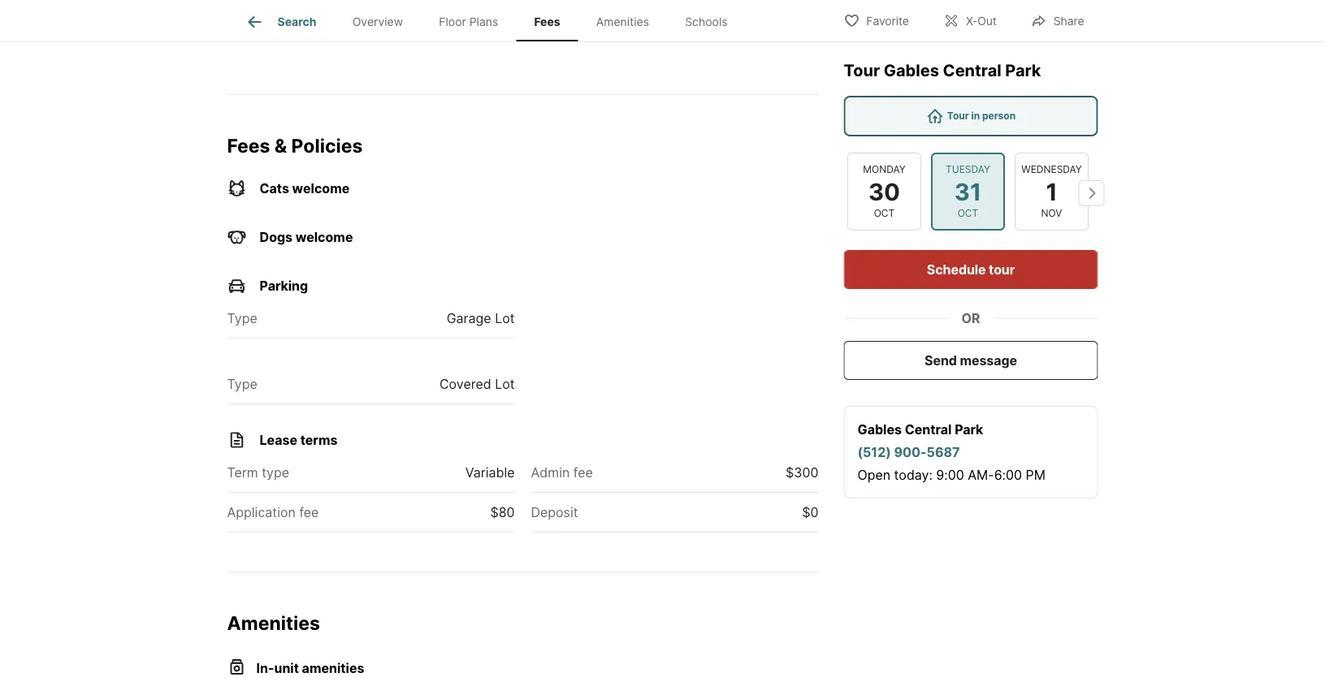 Task type: vqa. For each thing, say whether or not it's contained in the screenshot.


Task type: locate. For each thing, give the bounding box(es) containing it.
covered lot
[[439, 376, 515, 392]]

lot right garage
[[495, 311, 515, 326]]

1
[[1046, 177, 1057, 206]]

lot right covered
[[495, 376, 515, 392]]

central up the in
[[943, 61, 1002, 80]]

fee right admin
[[573, 465, 593, 481]]

welcome
[[292, 181, 350, 196], [296, 229, 353, 245]]

park up 5687
[[955, 422, 983, 438]]

today:
[[894, 467, 933, 483]]

cats welcome
[[260, 181, 350, 196]]

1 horizontal spatial fees
[[534, 15, 560, 29]]

oct inside monday 30 oct
[[874, 208, 894, 219]]

1 vertical spatial type
[[227, 376, 257, 392]]

lease
[[260, 432, 297, 448]]

person
[[982, 110, 1016, 122]]

nov
[[1041, 208, 1062, 219]]

fees
[[534, 15, 560, 29], [227, 134, 270, 157]]

oct
[[874, 208, 894, 219], [957, 208, 978, 219]]

gables up (512)
[[858, 422, 902, 438]]

monday
[[863, 164, 905, 175]]

out
[[978, 14, 997, 28]]

central up 5687
[[905, 422, 952, 438]]

1 vertical spatial fee
[[299, 505, 319, 521]]

1 vertical spatial tour
[[947, 110, 969, 122]]

0 vertical spatial park
[[1005, 61, 1041, 80]]

0 vertical spatial lot
[[495, 311, 515, 326]]

1 vertical spatial gables
[[858, 422, 902, 438]]

1 oct from the left
[[874, 208, 894, 219]]

welcome down policies
[[292, 181, 350, 196]]

fees right plans
[[534, 15, 560, 29]]

fee for admin fee
[[573, 465, 593, 481]]

1 vertical spatial central
[[905, 422, 952, 438]]

0 horizontal spatial tour
[[844, 61, 880, 80]]

gables down favorite
[[884, 61, 939, 80]]

amenities up in- at left
[[227, 612, 320, 635]]

tour for tour in person
[[947, 110, 969, 122]]

dogs
[[260, 229, 293, 245]]

tour down favorite button
[[844, 61, 880, 80]]

pm
[[1026, 467, 1046, 483]]

type
[[262, 465, 289, 481]]

lot for garage lot
[[495, 311, 515, 326]]

favorite
[[866, 14, 909, 28]]

fee
[[573, 465, 593, 481], [299, 505, 319, 521]]

floor plans tab
[[421, 2, 516, 41]]

lot
[[495, 311, 515, 326], [495, 376, 515, 392]]

0 vertical spatial type
[[227, 311, 257, 326]]

deposit
[[531, 505, 578, 521]]

garage lot
[[447, 311, 515, 326]]

gables
[[884, 61, 939, 80], [858, 422, 902, 438]]

terms
[[300, 432, 338, 448]]

1 vertical spatial amenities
[[227, 612, 320, 635]]

in-
[[256, 661, 274, 677]]

amenities tab
[[578, 2, 667, 41]]

wednesday
[[1021, 164, 1082, 175]]

fees left &
[[227, 134, 270, 157]]

1 lot from the top
[[495, 311, 515, 326]]

31
[[954, 177, 981, 206]]

tab list containing search
[[227, 0, 759, 41]]

park
[[1005, 61, 1041, 80], [955, 422, 983, 438]]

1 horizontal spatial fee
[[573, 465, 593, 481]]

1 horizontal spatial tour
[[947, 110, 969, 122]]

amenities
[[302, 661, 364, 677]]

amenities
[[596, 15, 649, 29], [227, 612, 320, 635]]

variable
[[465, 465, 515, 481]]

amenities right fees tab
[[596, 15, 649, 29]]

1 vertical spatial fees
[[227, 134, 270, 157]]

oct inside tuesday 31 oct
[[957, 208, 978, 219]]

search
[[278, 15, 317, 29]]

1 type from the top
[[227, 311, 257, 326]]

tab list
[[227, 0, 759, 41]]

1 vertical spatial welcome
[[296, 229, 353, 245]]

0 vertical spatial fee
[[573, 465, 593, 481]]

0 horizontal spatial fee
[[299, 505, 319, 521]]

tuesday
[[945, 164, 990, 175]]

0 horizontal spatial amenities
[[227, 612, 320, 635]]

1 vertical spatial lot
[[495, 376, 515, 392]]

1 horizontal spatial amenities
[[596, 15, 649, 29]]

(512) 900-5687 link
[[858, 444, 960, 460]]

parking
[[260, 278, 308, 294]]

covered
[[439, 376, 491, 392]]

0 vertical spatial fees
[[534, 15, 560, 29]]

0 vertical spatial tour
[[844, 61, 880, 80]]

oct down '30'
[[874, 208, 894, 219]]

monday 30 oct
[[863, 164, 905, 219]]

0 horizontal spatial fees
[[227, 134, 270, 157]]

overview
[[352, 15, 403, 29]]

tour for tour gables central park
[[844, 61, 880, 80]]

type for covered lot
[[227, 376, 257, 392]]

floor
[[439, 15, 466, 29]]

wednesday 1 nov
[[1021, 164, 1082, 219]]

1 horizontal spatial park
[[1005, 61, 1041, 80]]

garage
[[447, 311, 491, 326]]

0 vertical spatial amenities
[[596, 15, 649, 29]]

tuesday 31 oct
[[945, 164, 990, 219]]

park up "person"
[[1005, 61, 1041, 80]]

tour left the in
[[947, 110, 969, 122]]

2 lot from the top
[[495, 376, 515, 392]]

0 horizontal spatial oct
[[874, 208, 894, 219]]

tour
[[989, 262, 1015, 277]]

0 vertical spatial welcome
[[292, 181, 350, 196]]

message
[[960, 353, 1017, 368]]

tour in person
[[947, 110, 1016, 122]]

schedule tour button
[[844, 250, 1098, 289]]

overview tab
[[334, 2, 421, 41]]

2 oct from the left
[[957, 208, 978, 219]]

fees inside fees tab
[[534, 15, 560, 29]]

fee right application
[[299, 505, 319, 521]]

tour
[[844, 61, 880, 80], [947, 110, 969, 122]]

oct down 31
[[957, 208, 978, 219]]

2 type from the top
[[227, 376, 257, 392]]

(512)
[[858, 444, 891, 460]]

30
[[868, 177, 900, 206]]

type for garage lot
[[227, 311, 257, 326]]

tour inside option
[[947, 110, 969, 122]]

send message button
[[844, 341, 1098, 380]]

1 vertical spatial park
[[955, 422, 983, 438]]

1 horizontal spatial oct
[[957, 208, 978, 219]]

6:00
[[994, 467, 1022, 483]]

x-out button
[[929, 4, 1011, 37]]

0 horizontal spatial park
[[955, 422, 983, 438]]

type
[[227, 311, 257, 326], [227, 376, 257, 392]]

welcome right dogs
[[296, 229, 353, 245]]

fee for application fee
[[299, 505, 319, 521]]

central
[[943, 61, 1002, 80], [905, 422, 952, 438]]

unit
[[274, 661, 299, 677]]

term type
[[227, 465, 289, 481]]

central inside gables central park (512) 900-5687 open today: 9:00 am-6:00 pm
[[905, 422, 952, 438]]



Task type: describe. For each thing, give the bounding box(es) containing it.
$0
[[802, 505, 819, 521]]

fees tab
[[516, 2, 578, 41]]

dogs welcome
[[260, 229, 353, 245]]

&
[[274, 134, 287, 157]]

welcome for dogs welcome
[[296, 229, 353, 245]]

0 vertical spatial gables
[[884, 61, 939, 80]]

share
[[1054, 14, 1084, 28]]

share button
[[1017, 4, 1098, 37]]

welcome for cats welcome
[[292, 181, 350, 196]]

send message
[[925, 353, 1017, 368]]

fees for fees & policies
[[227, 134, 270, 157]]

schools tab
[[667, 2, 746, 41]]

0 vertical spatial central
[[943, 61, 1002, 80]]

plans
[[469, 15, 498, 29]]

900-
[[894, 444, 927, 460]]

application
[[227, 505, 296, 521]]

amenities inside tab
[[596, 15, 649, 29]]

in
[[971, 110, 980, 122]]

admin fee
[[531, 465, 593, 481]]

$80
[[490, 505, 515, 521]]

gables central park (512) 900-5687 open today: 9:00 am-6:00 pm
[[858, 422, 1046, 483]]

x-
[[966, 14, 978, 28]]

fees & policies
[[227, 134, 363, 157]]

schedule tour
[[927, 262, 1015, 277]]

application fee
[[227, 505, 319, 521]]

cats
[[260, 181, 289, 196]]

open
[[858, 467, 891, 483]]

search link
[[245, 12, 317, 32]]

$300
[[786, 465, 819, 481]]

in-unit amenities
[[256, 661, 364, 677]]

x-out
[[966, 14, 997, 28]]

next image
[[1079, 180, 1105, 206]]

floor plans
[[439, 15, 498, 29]]

gables inside gables central park (512) 900-5687 open today: 9:00 am-6:00 pm
[[858, 422, 902, 438]]

or
[[962, 310, 980, 326]]

am-
[[968, 467, 994, 483]]

tour in person option
[[844, 96, 1098, 136]]

send
[[925, 353, 957, 368]]

oct for 31
[[957, 208, 978, 219]]

admin
[[531, 465, 570, 481]]

schools
[[685, 15, 728, 29]]

lot for covered lot
[[495, 376, 515, 392]]

favorite button
[[830, 4, 923, 37]]

schedule
[[927, 262, 986, 277]]

5687
[[927, 444, 960, 460]]

9:00
[[936, 467, 964, 483]]

tour in person list box
[[844, 96, 1098, 136]]

oct for 30
[[874, 208, 894, 219]]

term
[[227, 465, 258, 481]]

policies
[[291, 134, 363, 157]]

park inside gables central park (512) 900-5687 open today: 9:00 am-6:00 pm
[[955, 422, 983, 438]]

lease terms
[[260, 432, 338, 448]]

tour gables central park
[[844, 61, 1041, 80]]

fees for fees
[[534, 15, 560, 29]]



